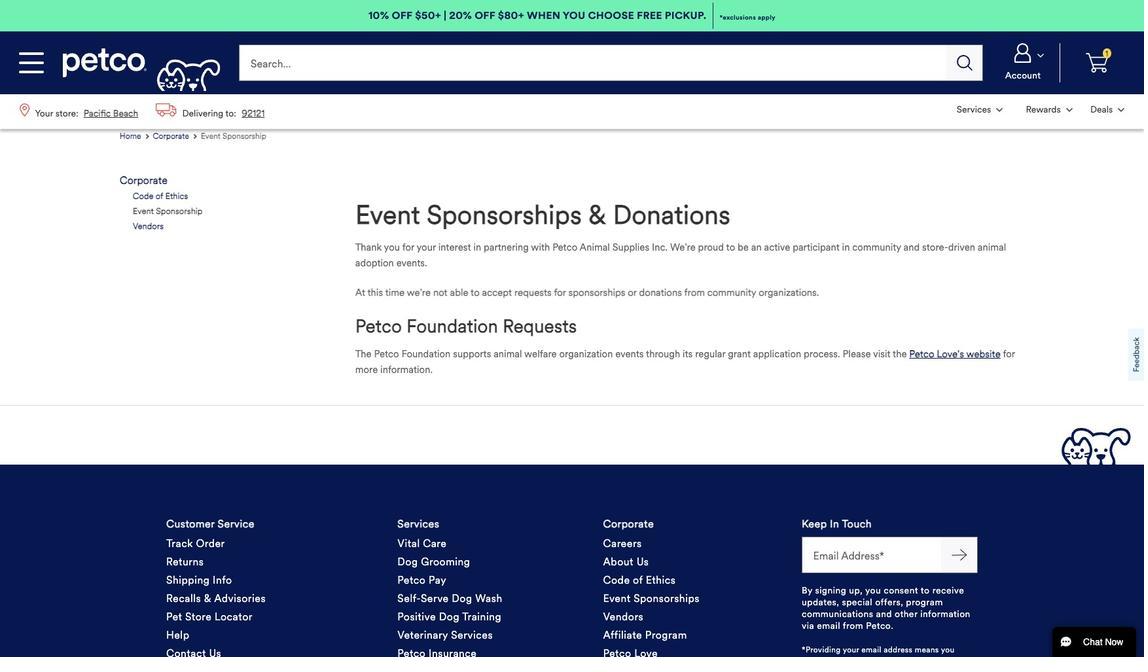 Task type: describe. For each thing, give the bounding box(es) containing it.
to inside by signing up, you consent to receive updates, special offers, program communications and other information via email from petco.
[[921, 585, 930, 596]]

its
[[683, 349, 693, 360]]

info
[[213, 574, 232, 586]]

proud
[[698, 241, 724, 253]]

at this time we're not able to accept requests for sponsorships or donations from community organizations.
[[355, 287, 819, 298]]

home link
[[120, 129, 150, 143]]

track order returns shipping info recalls & advisories pet store locator help
[[166, 537, 266, 641]]

be
[[738, 241, 749, 253]]

store
[[185, 611, 212, 623]]

program
[[906, 597, 943, 608]]

1 horizontal spatial sponsorship
[[223, 131, 266, 141]]

adoption
[[355, 257, 394, 269]]

for inside thank you for your interest in partnering with petco animal supplies inc. we're proud to be an active participant in community and store-driven animal adoption events.
[[402, 241, 415, 253]]

2 in from the left
[[842, 241, 850, 253]]

love's
[[937, 349, 964, 360]]

and inside by signing up, you consent to receive updates, special offers, program communications and other information via email from petco.
[[876, 609, 892, 620]]

information.
[[381, 364, 433, 376]]

carat down icon 13 image inside popup button
[[1119, 108, 1125, 112]]

careers about us code of ethics event sponsorships vendors affiliate program
[[603, 537, 700, 641]]

ethics inside the careers about us code of ethics event sponsorships vendors affiliate program
[[646, 574, 676, 586]]

able
[[450, 287, 469, 298]]

events
[[616, 349, 644, 360]]

code inside the careers about us code of ethics event sponsorships vendors affiliate program
[[603, 574, 630, 586]]

home
[[120, 131, 141, 141]]

grant
[[728, 349, 751, 360]]

self-
[[398, 592, 421, 605]]

by
[[802, 585, 813, 596]]

returns
[[166, 556, 204, 568]]

petco love's website link
[[910, 347, 1001, 362]]

petco pay link
[[398, 571, 447, 590]]

*providing your email address means you
[[802, 645, 955, 657]]

submit email address image
[[952, 547, 967, 563]]

petco inside 'vital care dog grooming petco pay self-serve dog wash positive dog training veterinary services'
[[398, 574, 426, 586]]

event inside corporate code of ethics event sponsorship vendors
[[133, 206, 154, 217]]

track order link
[[166, 535, 225, 553]]

regular
[[695, 349, 726, 360]]

code of ethics link inside sidebar navigation element
[[133, 191, 188, 202]]

thank you for your interest in partnering with petco animal supplies inc. we're proud to be an active participant in community and store-driven animal adoption events.
[[355, 241, 1007, 269]]

carat down icon 13 button down search "icon"
[[950, 96, 1011, 124]]

pet
[[166, 611, 182, 623]]

we're
[[407, 287, 431, 298]]

sponsorships inside the careers about us code of ethics event sponsorships vendors affiliate program
[[634, 592, 700, 605]]

pet store locator link
[[166, 608, 253, 626]]

sidebar navigation element
[[120, 174, 318, 233]]

by signing up, you consent to receive updates, special offers, program communications and other information via email from petco.
[[802, 585, 971, 632]]

the
[[893, 349, 907, 360]]

careers link
[[603, 535, 642, 553]]

1 link
[[1066, 43, 1129, 83]]

requests
[[515, 287, 552, 298]]

search image
[[957, 55, 973, 71]]

1 vertical spatial to
[[471, 287, 480, 298]]

affiliate program link
[[603, 626, 687, 645]]

supplies
[[613, 241, 650, 253]]

recalls
[[166, 592, 201, 605]]

0 horizontal spatial from
[[685, 287, 705, 298]]

please
[[843, 349, 871, 360]]

pickup.
[[665, 9, 707, 22]]

program
[[646, 629, 687, 641]]

1 list from the left
[[10, 94, 274, 129]]

of inside corporate code of ethics event sponsorship vendors
[[156, 191, 163, 202]]

organizations.
[[759, 287, 819, 298]]

you right when
[[563, 9, 586, 22]]

event sponsorships & donations
[[355, 199, 731, 231]]

vital care link
[[398, 535, 447, 553]]

corporate inside corporate code of ethics event sponsorship vendors
[[120, 174, 168, 187]]

you inside *providing your email address means you
[[941, 645, 955, 655]]

and inside thank you for your interest in partnering with petco animal supplies inc. we're proud to be an active participant in community and store-driven animal adoption events.
[[904, 241, 920, 253]]

0 vertical spatial corporate link
[[153, 129, 198, 143]]

to inside thank you for your interest in partnering with petco animal supplies inc. we're proud to be an active participant in community and store-driven animal adoption events.
[[727, 241, 735, 253]]

your inside thank you for your interest in partnering with petco animal supplies inc. we're proud to be an active participant in community and store-driven animal adoption events.
[[417, 241, 436, 253]]

supports
[[453, 349, 491, 360]]

animal
[[580, 241, 610, 253]]

for more information.
[[355, 349, 1015, 376]]

community inside thank you for your interest in partnering with petco animal supplies inc. we're proud to be an active participant in community and store-driven animal adoption events.
[[853, 241, 902, 253]]

customer
[[166, 518, 215, 530]]

driven
[[949, 241, 976, 253]]

1 off from the left
[[392, 9, 413, 22]]

partnering
[[484, 241, 529, 253]]

through
[[646, 349, 680, 360]]

organization
[[560, 349, 613, 360]]

special
[[842, 597, 873, 608]]

dog grooming link
[[398, 553, 470, 571]]

store-
[[923, 241, 949, 253]]

veterinary services link
[[398, 626, 493, 645]]

requests
[[503, 315, 577, 338]]

you inside thank you for your interest in partnering with petco animal supplies inc. we're proud to be an active participant in community and store-driven animal adoption events.
[[384, 241, 400, 253]]

carat down icon 13 button right search "icon"
[[992, 43, 1055, 83]]

choose
[[588, 9, 635, 22]]

accept
[[482, 287, 512, 298]]

1 vertical spatial for
[[554, 287, 566, 298]]

touch
[[842, 518, 872, 530]]

email inside *providing your email address means you
[[862, 645, 882, 655]]

corporate link inside sidebar navigation element
[[120, 174, 168, 187]]

track
[[166, 537, 193, 550]]

at
[[355, 287, 365, 298]]

service
[[218, 518, 255, 530]]

keep
[[802, 518, 827, 530]]

recalls & advisories link
[[166, 590, 266, 608]]

$80+
[[498, 9, 524, 22]]

shipping
[[166, 574, 210, 586]]

not
[[433, 287, 448, 298]]

we're
[[670, 241, 696, 253]]

0 horizontal spatial sponsorships
[[427, 199, 582, 231]]

from inside by signing up, you consent to receive updates, special offers, program communications and other information via email from petco.
[[843, 620, 864, 632]]

us
[[637, 556, 649, 568]]

your inside *providing your email address means you
[[843, 645, 860, 655]]

other
[[895, 609, 918, 620]]

petco.
[[866, 620, 894, 632]]

advisories
[[214, 592, 266, 605]]

& inside 'track order returns shipping info recalls & advisories pet store locator help'
[[204, 592, 212, 605]]

vendors inside the careers about us code of ethics event sponsorships vendors affiliate program
[[603, 611, 644, 623]]

corporate code of ethics event sponsorship vendors
[[120, 174, 203, 232]]

free
[[637, 9, 663, 22]]

10%
[[369, 9, 389, 22]]

2 vertical spatial dog
[[439, 611, 460, 623]]



Task type: vqa. For each thing, say whether or not it's contained in the screenshot.


Task type: locate. For each thing, give the bounding box(es) containing it.
welfare
[[525, 349, 557, 360]]

or
[[628, 287, 637, 298]]

0 vertical spatial email
[[817, 620, 841, 632]]

affiliate
[[603, 629, 643, 641]]

you
[[563, 9, 586, 22], [384, 241, 400, 253], [866, 585, 881, 596], [941, 645, 955, 655]]

1 horizontal spatial vendors
[[603, 611, 644, 623]]

1 in from the left
[[474, 241, 481, 253]]

and left store-
[[904, 241, 920, 253]]

services inside 'vital care dog grooming petco pay self-serve dog wash positive dog training veterinary services'
[[451, 629, 493, 641]]

event inside the careers about us code of ethics event sponsorships vendors affiliate program
[[603, 592, 631, 605]]

0 vertical spatial vendors
[[133, 221, 164, 232]]

1 horizontal spatial for
[[554, 287, 566, 298]]

sponsorships up "partnering"
[[427, 199, 582, 231]]

0 vertical spatial from
[[685, 287, 705, 298]]

donations
[[639, 287, 682, 298]]

offers,
[[876, 597, 904, 608]]

arrow right 12 button
[[942, 537, 978, 573]]

code down "about"
[[603, 574, 630, 586]]

the
[[355, 349, 372, 360]]

1 vertical spatial vendors
[[603, 611, 644, 623]]

carat down icon 13 button
[[1083, 96, 1133, 124]]

you inside by signing up, you consent to receive updates, special offers, program communications and other information via email from petco.
[[866, 585, 881, 596]]

1 vertical spatial from
[[843, 620, 864, 632]]

1 vertical spatial animal
[[494, 349, 522, 360]]

wash
[[476, 592, 503, 605]]

1 horizontal spatial email
[[862, 645, 882, 655]]

0 vertical spatial to
[[727, 241, 735, 253]]

your right *providing
[[843, 645, 860, 655]]

1 vertical spatial code
[[603, 574, 630, 586]]

an
[[752, 241, 762, 253]]

corporate up careers
[[603, 518, 654, 530]]

0 horizontal spatial your
[[417, 241, 436, 253]]

event sponsorship
[[201, 131, 266, 141]]

1 horizontal spatial of
[[633, 574, 643, 586]]

sponsorship
[[223, 131, 266, 141], [156, 206, 203, 217]]

1 vertical spatial sponsorships
[[634, 592, 700, 605]]

in
[[474, 241, 481, 253], [842, 241, 850, 253]]

1 vertical spatial corporate
[[120, 174, 168, 187]]

returns link
[[166, 553, 204, 571]]

you right means in the bottom right of the page
[[941, 645, 955, 655]]

time
[[385, 287, 405, 298]]

& up animal
[[589, 199, 606, 231]]

email down 'petco.'
[[862, 645, 882, 655]]

for right website
[[1003, 349, 1015, 360]]

signing
[[816, 585, 847, 596]]

0 horizontal spatial code
[[133, 191, 154, 202]]

0 horizontal spatial off
[[392, 9, 413, 22]]

1 horizontal spatial off
[[475, 9, 496, 22]]

for
[[402, 241, 415, 253], [554, 287, 566, 298], [1003, 349, 1015, 360]]

*exclusions apply
[[720, 13, 776, 21]]

application
[[754, 349, 802, 360]]

about us link
[[603, 553, 649, 571]]

petco
[[553, 241, 578, 253], [355, 315, 402, 338], [374, 349, 399, 360], [910, 349, 935, 360], [398, 574, 426, 586]]

animal right driven
[[978, 241, 1007, 253]]

0 vertical spatial community
[[853, 241, 902, 253]]

off right the 20%
[[475, 9, 496, 22]]

petco inside thank you for your interest in partnering with petco animal supplies inc. we're proud to be an active participant in community and store-driven animal adoption events.
[[553, 241, 578, 253]]

2 vertical spatial corporate
[[603, 518, 654, 530]]

ethics inside corporate code of ethics event sponsorship vendors
[[165, 191, 188, 202]]

0 vertical spatial for
[[402, 241, 415, 253]]

foundation down able
[[407, 315, 498, 338]]

1 horizontal spatial code
[[603, 574, 630, 586]]

1 vertical spatial &
[[204, 592, 212, 605]]

of inside the careers about us code of ethics event sponsorships vendors affiliate program
[[633, 574, 643, 586]]

& up "pet store locator" "link" at the left bottom
[[204, 592, 212, 605]]

process.
[[804, 349, 841, 360]]

with
[[531, 241, 550, 253]]

your up events.
[[417, 241, 436, 253]]

from right donations
[[685, 287, 705, 298]]

1 horizontal spatial vendors link
[[603, 608, 644, 626]]

0 vertical spatial &
[[589, 199, 606, 231]]

care
[[423, 537, 447, 550]]

visit
[[873, 349, 891, 360]]

help link
[[166, 626, 190, 645]]

corporate link right home link
[[153, 129, 198, 143]]

1 horizontal spatial code of ethics link
[[603, 571, 676, 590]]

animal left 'welfare'
[[494, 349, 522, 360]]

0 vertical spatial code of ethics link
[[133, 191, 188, 202]]

1 horizontal spatial and
[[904, 241, 920, 253]]

1
[[1106, 49, 1109, 58]]

0 horizontal spatial sponsorship
[[156, 206, 203, 217]]

2 horizontal spatial for
[[1003, 349, 1015, 360]]

to left be
[[727, 241, 735, 253]]

0 horizontal spatial vendors
[[133, 221, 164, 232]]

address
[[884, 645, 913, 655]]

positive
[[398, 611, 436, 623]]

to up program
[[921, 585, 930, 596]]

&
[[589, 199, 606, 231], [204, 592, 212, 605]]

0 horizontal spatial of
[[156, 191, 163, 202]]

list
[[10, 94, 274, 129], [948, 94, 1134, 125]]

foundation up information.
[[402, 349, 451, 360]]

community down be
[[708, 287, 757, 298]]

services down training
[[451, 629, 493, 641]]

locator
[[215, 611, 253, 623]]

0 vertical spatial vendors link
[[133, 221, 164, 233]]

corporate link down home link
[[120, 174, 168, 187]]

None email field
[[802, 537, 942, 573]]

careers
[[603, 537, 642, 550]]

1 vertical spatial and
[[876, 609, 892, 620]]

0 horizontal spatial community
[[708, 287, 757, 298]]

carat down icon 13 button
[[992, 43, 1055, 83], [950, 96, 1011, 124], [1014, 96, 1081, 124]]

1 vertical spatial your
[[843, 645, 860, 655]]

serve
[[421, 592, 449, 605]]

1 horizontal spatial community
[[853, 241, 902, 253]]

1 horizontal spatial &
[[589, 199, 606, 231]]

0 horizontal spatial in
[[474, 241, 481, 253]]

0 horizontal spatial list
[[10, 94, 274, 129]]

when
[[527, 9, 561, 22]]

community
[[853, 241, 902, 253], [708, 287, 757, 298]]

corporate right home link
[[153, 131, 189, 141]]

events.
[[397, 257, 427, 269]]

1 vertical spatial email
[[862, 645, 882, 655]]

more
[[355, 364, 378, 376]]

1 vertical spatial sponsorship
[[156, 206, 203, 217]]

help
[[166, 629, 190, 641]]

vital care dog grooming petco pay self-serve dog wash positive dog training veterinary services
[[398, 537, 503, 641]]

0 vertical spatial and
[[904, 241, 920, 253]]

vendors inside corporate code of ethics event sponsorship vendors
[[133, 221, 164, 232]]

0 vertical spatial foundation
[[407, 315, 498, 338]]

$50+
[[415, 9, 441, 22]]

0 vertical spatial sponsorships
[[427, 199, 582, 231]]

carat down icon 13 image
[[1038, 54, 1044, 58], [997, 108, 1003, 112], [1066, 108, 1073, 112], [1119, 108, 1125, 112]]

0 horizontal spatial vendors link
[[133, 221, 164, 233]]

Search search field
[[239, 45, 947, 81]]

0 vertical spatial sponsorship
[[223, 131, 266, 141]]

0 vertical spatial services
[[398, 518, 440, 530]]

0 vertical spatial code
[[133, 191, 154, 202]]

0 vertical spatial ethics
[[165, 191, 188, 202]]

0 horizontal spatial ethics
[[165, 191, 188, 202]]

of
[[156, 191, 163, 202], [633, 574, 643, 586]]

1 vertical spatial foundation
[[402, 349, 451, 360]]

services up vital care link
[[398, 518, 440, 530]]

1 vertical spatial ethics
[[646, 574, 676, 586]]

active
[[764, 241, 791, 253]]

0 vertical spatial of
[[156, 191, 163, 202]]

vendors link inside sidebar navigation element
[[133, 221, 164, 233]]

corporate down home link
[[120, 174, 168, 187]]

2 list from the left
[[948, 94, 1134, 125]]

0 horizontal spatial animal
[[494, 349, 522, 360]]

you up the adoption
[[384, 241, 400, 253]]

shipping info link
[[166, 571, 232, 590]]

0 horizontal spatial code of ethics link
[[133, 191, 188, 202]]

self-serve dog wash link
[[398, 590, 503, 608]]

1 vertical spatial services
[[451, 629, 493, 641]]

off right 10%
[[392, 9, 413, 22]]

consent
[[884, 585, 919, 596]]

communications
[[802, 609, 874, 620]]

sponsorships
[[427, 199, 582, 231], [634, 592, 700, 605]]

dog up positive dog training link at the bottom left of the page
[[452, 592, 473, 605]]

code down home link
[[133, 191, 154, 202]]

1 vertical spatial dog
[[452, 592, 473, 605]]

inc.
[[652, 241, 668, 253]]

2 off from the left
[[475, 9, 496, 22]]

1 vertical spatial community
[[708, 287, 757, 298]]

in right interest
[[474, 241, 481, 253]]

to right able
[[471, 287, 480, 298]]

1 vertical spatial corporate link
[[120, 174, 168, 187]]

animal inside thank you for your interest in partnering with petco animal supplies inc. we're proud to be an active participant in community and store-driven animal adoption events.
[[978, 241, 1007, 253]]

*exclusions
[[720, 13, 756, 21]]

0 vertical spatial dog
[[398, 556, 418, 568]]

1 horizontal spatial your
[[843, 645, 860, 655]]

0 horizontal spatial services
[[398, 518, 440, 530]]

0 horizontal spatial email
[[817, 620, 841, 632]]

0 horizontal spatial for
[[402, 241, 415, 253]]

2 vertical spatial for
[[1003, 349, 1015, 360]]

1 horizontal spatial to
[[727, 241, 735, 253]]

1 horizontal spatial sponsorships
[[634, 592, 700, 605]]

and up 'petco.'
[[876, 609, 892, 620]]

*providing
[[802, 645, 841, 655]]

1 horizontal spatial ethics
[[646, 574, 676, 586]]

up,
[[849, 585, 863, 596]]

1 horizontal spatial list
[[948, 94, 1134, 125]]

from down communications
[[843, 620, 864, 632]]

1 vertical spatial vendors link
[[603, 608, 644, 626]]

animal
[[978, 241, 1007, 253], [494, 349, 522, 360]]

in
[[830, 518, 840, 530]]

dog down "vital"
[[398, 556, 418, 568]]

in right participant
[[842, 241, 850, 253]]

code inside corporate code of ethics event sponsorship vendors
[[133, 191, 154, 202]]

10% off $50+ | 20% off $80+ when you choose free pickup.
[[369, 9, 707, 22]]

pay
[[429, 574, 447, 586]]

vendors link
[[133, 221, 164, 233], [603, 608, 644, 626]]

sponsorship inside corporate code of ethics event sponsorship vendors
[[156, 206, 203, 217]]

sponsorships up program
[[634, 592, 700, 605]]

to
[[727, 241, 735, 253], [471, 287, 480, 298], [921, 585, 930, 596]]

1 vertical spatial of
[[633, 574, 643, 586]]

your
[[417, 241, 436, 253], [843, 645, 860, 655]]

the petco foundation supports animal welfare organization events through its regular grant application process. please visit the petco love's website
[[355, 349, 1001, 360]]

for inside for more information.
[[1003, 349, 1015, 360]]

0 horizontal spatial &
[[204, 592, 212, 605]]

community left store-
[[853, 241, 902, 253]]

1 horizontal spatial services
[[451, 629, 493, 641]]

1 vertical spatial code of ethics link
[[603, 571, 676, 590]]

email down communications
[[817, 620, 841, 632]]

0 vertical spatial animal
[[978, 241, 1007, 253]]

services
[[398, 518, 440, 530], [451, 629, 493, 641]]

vendors
[[133, 221, 164, 232], [603, 611, 644, 623]]

veterinary
[[398, 629, 448, 641]]

2 horizontal spatial to
[[921, 585, 930, 596]]

1 horizontal spatial from
[[843, 620, 864, 632]]

email inside by signing up, you consent to receive updates, special offers, program communications and other information via email from petco.
[[817, 620, 841, 632]]

2 vertical spatial to
[[921, 585, 930, 596]]

1 horizontal spatial in
[[842, 241, 850, 253]]

0 horizontal spatial and
[[876, 609, 892, 620]]

for right requests
[[554, 287, 566, 298]]

interest
[[438, 241, 471, 253]]

1 horizontal spatial animal
[[978, 241, 1007, 253]]

ethics
[[165, 191, 188, 202], [646, 574, 676, 586]]

you right up,
[[866, 585, 881, 596]]

0 vertical spatial your
[[417, 241, 436, 253]]

carat down icon 13 button left carat down icon 13 popup button
[[1014, 96, 1081, 124]]

dog down self-serve dog wash link at the bottom of the page
[[439, 611, 460, 623]]

for up events.
[[402, 241, 415, 253]]

order
[[196, 537, 225, 550]]

0 horizontal spatial to
[[471, 287, 480, 298]]

0 vertical spatial corporate
[[153, 131, 189, 141]]

this
[[368, 287, 383, 298]]

sponsorships
[[569, 287, 626, 298]]



